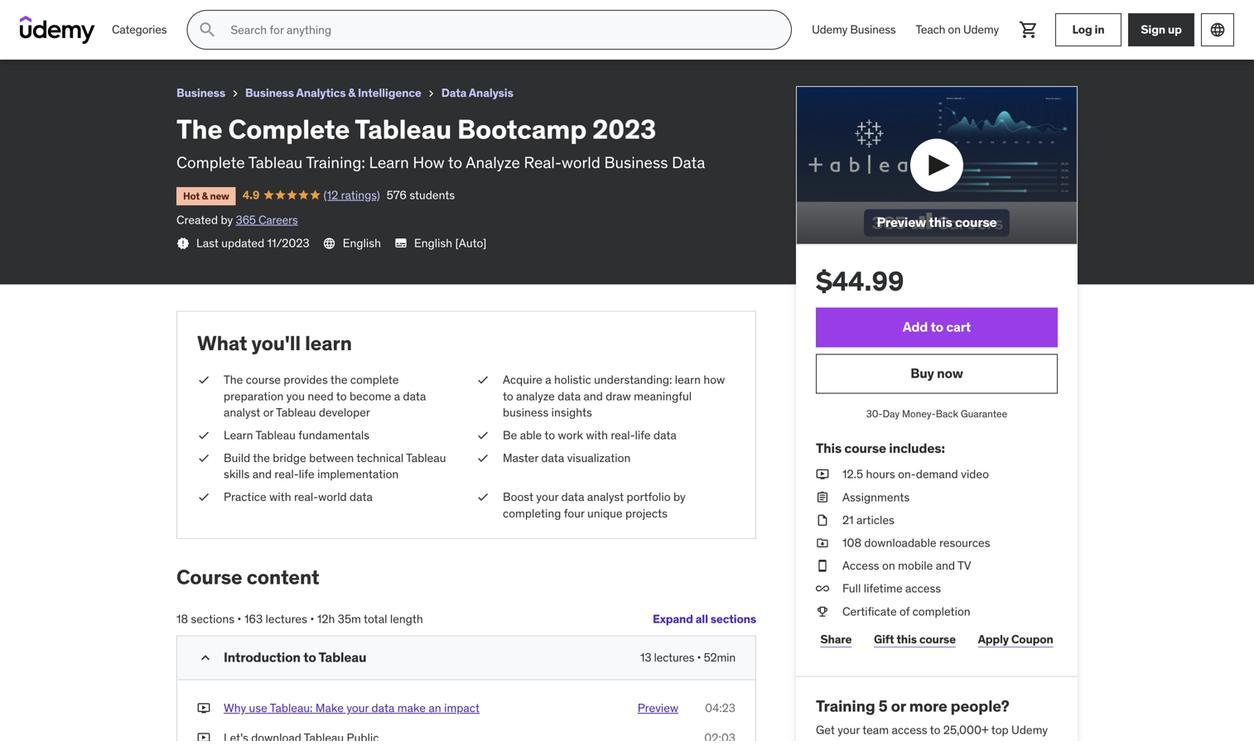 Task type: describe. For each thing, give the bounding box(es) containing it.
30-day money-back guarantee
[[867, 408, 1008, 420]]

analyze
[[516, 389, 555, 404]]

or inside the course provides the complete preparation you need to become a data analyst or tableau developer
[[263, 405, 274, 420]]

complete for the complete tableau bootcamp 2023 complete tableau training: learn how to analyze real-world business data
[[228, 113, 350, 146]]

expand all sections
[[653, 612, 757, 627]]

meaningful
[[634, 389, 692, 404]]

make
[[398, 701, 426, 716]]

last
[[196, 236, 219, 250]]

the complete tableau bootcamp 2023
[[13, 7, 256, 24]]

certificate
[[843, 604, 897, 619]]

learn tableau fundamentals
[[224, 428, 370, 443]]

0 horizontal spatial learn
[[224, 428, 253, 443]]

xsmall image right intelligence
[[425, 87, 438, 100]]

to inside $44.99 add to cart
[[931, 319, 944, 336]]

hours
[[866, 467, 896, 482]]

apply coupon button
[[974, 624, 1058, 657]]

xsmall image for learn tableau fundamentals
[[197, 428, 210, 444]]

data down the work
[[541, 451, 565, 466]]

data inside the course provides the complete preparation you need to become a data analyst or tableau developer
[[403, 389, 426, 404]]

to down 18 sections • 163 lectures • 12h 35m total length
[[303, 649, 316, 666]]

xsmall image for build the bridge between technical tableau skills and real-life implementation
[[197, 450, 210, 467]]

21 articles
[[843, 513, 895, 528]]

to inside the complete tableau bootcamp 2023 complete tableau training: learn how to analyze real-world business data
[[448, 153, 463, 173]]

• for 18
[[237, 612, 242, 627]]

introduction
[[224, 649, 301, 666]]

1 horizontal spatial 4.9
[[243, 188, 260, 202]]

the inside the course provides the complete preparation you need to become a data analyst or tableau developer
[[331, 373, 348, 388]]

tableau inside build the bridge between technical tableau skills and real-life implementation
[[406, 451, 446, 466]]

portfolio
[[627, 490, 671, 505]]

tableau:
[[270, 701, 313, 716]]

108 downloadable resources
[[843, 536, 991, 551]]

gift this course link
[[870, 624, 961, 657]]

top
[[992, 723, 1009, 738]]

1 horizontal spatial &
[[202, 190, 208, 202]]

xsmall image left why
[[197, 701, 210, 717]]

365 careers link
[[236, 213, 298, 228]]

complete
[[350, 373, 399, 388]]

• for 13
[[697, 651, 701, 666]]

1 horizontal spatial 576
[[387, 188, 407, 202]]

0 horizontal spatial by
[[221, 213, 233, 228]]

business link
[[177, 83, 225, 103]]

access
[[843, 559, 880, 574]]

1 horizontal spatial ratings)
[[341, 188, 380, 202]]

course language image
[[323, 237, 336, 250]]

0 vertical spatial ratings)
[[133, 29, 172, 44]]

complete for the complete tableau bootcamp 2023
[[39, 7, 101, 24]]

0 vertical spatial with
[[586, 428, 608, 443]]

money-
[[902, 408, 936, 420]]

365
[[236, 213, 256, 228]]

training 5 or more people? get your team access to 25,000+ top udemy courses anytime, anywhere.
[[816, 696, 1048, 742]]

11/2023
[[267, 236, 310, 250]]

0 vertical spatial real-
[[611, 428, 635, 443]]

1 vertical spatial hot & new
[[183, 190, 229, 202]]

on for teach
[[948, 22, 961, 37]]

add
[[903, 319, 928, 336]]

1 vertical spatial &
[[348, 85, 356, 100]]

boost your data analyst portfolio by completing four unique projects
[[503, 490, 686, 521]]

2 vertical spatial real-
[[294, 490, 318, 505]]

life inside build the bridge between technical tableau skills and real-life implementation
[[299, 467, 315, 482]]

become
[[350, 389, 391, 404]]

1 vertical spatial (12 ratings)
[[324, 188, 380, 202]]

build
[[224, 451, 250, 466]]

xsmall image for 12.5 hours on-demand video
[[816, 467, 830, 483]]

xsmall image for master data visualization
[[476, 450, 490, 467]]

xsmall image for full lifetime access
[[816, 581, 830, 597]]

back
[[936, 408, 959, 420]]

bootcamp for the complete tableau bootcamp 2023 complete tableau training: learn how to analyze real-world business data
[[457, 113, 587, 146]]

Search for anything text field
[[227, 16, 772, 44]]

0 vertical spatial (12
[[116, 29, 130, 44]]

2 vertical spatial complete
[[177, 153, 245, 173]]

total
[[364, 612, 387, 627]]

technical
[[357, 451, 404, 466]]

practice
[[224, 490, 267, 505]]

you
[[287, 389, 305, 404]]

business inside the complete tableau bootcamp 2023 complete tableau training: learn how to analyze real-world business data
[[604, 153, 668, 173]]

four
[[564, 506, 585, 521]]

xsmall image for acquire a holistic understanding: learn how to analyze data and draw meaningful business insights
[[476, 372, 490, 388]]

1 horizontal spatial •
[[310, 612, 314, 627]]

xsmall image for the course provides the complete preparation you need to become a data analyst or tableau developer
[[197, 372, 210, 388]]

between
[[309, 451, 354, 466]]

log in
[[1073, 22, 1105, 37]]

provides
[[284, 373, 328, 388]]

the for the course provides the complete preparation you need to become a data analyst or tableau developer
[[224, 373, 243, 388]]

1 vertical spatial new
[[210, 190, 229, 202]]

shopping cart with 0 items image
[[1019, 20, 1039, 40]]

course content
[[177, 565, 319, 590]]

holistic
[[554, 373, 591, 388]]

1 vertical spatial 576 students
[[387, 188, 455, 202]]

courses
[[816, 739, 857, 742]]

why
[[224, 701, 246, 716]]

12h 35m
[[317, 612, 361, 627]]

resources
[[940, 536, 991, 551]]

buy now button
[[816, 354, 1058, 394]]

guarantee
[[961, 408, 1008, 420]]

0 horizontal spatial hot
[[20, 31, 36, 44]]

buy now
[[911, 365, 964, 382]]

an
[[429, 701, 441, 716]]

acquire a holistic understanding: learn how to analyze data and draw meaningful business insights
[[503, 373, 725, 420]]

0 vertical spatial (12 ratings)
[[116, 29, 172, 44]]

your inside boost your data analyst portfolio by completing four unique projects
[[536, 490, 559, 505]]

log in link
[[1056, 13, 1122, 46]]

tableau right udemy image
[[104, 7, 153, 24]]

2 horizontal spatial and
[[936, 559, 956, 574]]

add to cart button
[[816, 308, 1058, 347]]

your inside button
[[347, 701, 369, 716]]

now
[[937, 365, 964, 382]]

and inside build the bridge between technical tableau skills and real-life implementation
[[252, 467, 272, 482]]

gift
[[874, 632, 894, 647]]

and inside 'acquire a holistic understanding: learn how to analyze data and draw meaningful business insights'
[[584, 389, 603, 404]]

data down meaningful
[[654, 428, 677, 443]]

data analysis
[[441, 85, 514, 100]]

2 sections from the left
[[191, 612, 235, 627]]

gift this course
[[874, 632, 956, 647]]

xsmall image for be able to work with real-life data
[[476, 428, 490, 444]]

day
[[883, 408, 900, 420]]

unique
[[588, 506, 623, 521]]

the inside build the bridge between technical tableau skills and real-life implementation
[[253, 451, 270, 466]]

0 horizontal spatial &
[[38, 31, 45, 44]]

0 vertical spatial hot & new
[[20, 31, 66, 44]]

downloadable
[[865, 536, 937, 551]]

training
[[816, 696, 876, 716]]

preview for preview this course
[[877, 214, 927, 231]]

be
[[503, 428, 517, 443]]

master
[[503, 451, 539, 466]]

master data visualization
[[503, 451, 631, 466]]

bootcamp for the complete tableau bootcamp 2023
[[155, 7, 221, 24]]

intelligence
[[358, 85, 422, 100]]

course
[[177, 565, 242, 590]]

people?
[[951, 696, 1010, 716]]

xsmall image for certificate of completion
[[816, 604, 830, 620]]

xsmall image for assignments
[[816, 490, 830, 506]]

0 vertical spatial data
[[441, 85, 467, 100]]

5
[[879, 696, 888, 716]]

preparation
[[224, 389, 284, 404]]

projects
[[626, 506, 668, 521]]

tv
[[958, 559, 972, 574]]

small image
[[197, 650, 214, 667]]

163
[[244, 612, 263, 627]]

this course includes:
[[816, 440, 945, 457]]

assignments
[[843, 490, 910, 505]]

sections inside dropdown button
[[711, 612, 757, 627]]

in
[[1095, 22, 1105, 37]]

21
[[843, 513, 854, 528]]

apply coupon
[[978, 632, 1054, 647]]

xsmall image down small image
[[197, 730, 210, 742]]

business analytics & intelligence link
[[245, 83, 422, 103]]

0 vertical spatial 4.9
[[79, 29, 96, 44]]

closed captions image
[[394, 237, 408, 250]]



Task type: vqa. For each thing, say whether or not it's contained in the screenshot.
augmented
no



Task type: locate. For each thing, give the bounding box(es) containing it.
udemy
[[812, 22, 848, 37], [964, 22, 999, 37], [1012, 723, 1048, 738]]

xsmall image for 21 articles
[[816, 512, 830, 529]]

a up analyze
[[545, 373, 552, 388]]

0 horizontal spatial (12 ratings)
[[116, 29, 172, 44]]

world
[[562, 153, 601, 173], [318, 490, 347, 505]]

xsmall image up share
[[816, 604, 830, 620]]

certificate of completion
[[843, 604, 971, 619]]

2 vertical spatial the
[[224, 373, 243, 388]]

576 students down 'how'
[[387, 188, 455, 202]]

introduction to tableau
[[224, 649, 367, 666]]

learn up 'build'
[[224, 428, 253, 443]]

preview
[[877, 214, 927, 231], [638, 701, 679, 716]]

learn
[[369, 153, 409, 173], [224, 428, 253, 443]]

1 vertical spatial hot
[[183, 190, 200, 202]]

acquire
[[503, 373, 543, 388]]

access
[[906, 582, 942, 596], [892, 723, 928, 738]]

tableau down you
[[276, 405, 316, 420]]

xsmall image for practice with real-world data
[[197, 490, 210, 506]]

a inside 'acquire a holistic understanding: learn how to analyze data and draw meaningful business insights'
[[545, 373, 552, 388]]

your right make
[[347, 701, 369, 716]]

2 horizontal spatial your
[[838, 723, 860, 738]]

0 vertical spatial complete
[[39, 7, 101, 24]]

tableau up bridge
[[256, 428, 296, 443]]

1 vertical spatial preview
[[638, 701, 679, 716]]

course
[[955, 214, 997, 231], [246, 373, 281, 388], [845, 440, 887, 457], [920, 632, 956, 647]]

choose a language image
[[1210, 22, 1226, 38]]

• left 12h 35m
[[310, 612, 314, 627]]

on for access
[[883, 559, 896, 574]]

on
[[948, 22, 961, 37], [883, 559, 896, 574]]

skills
[[224, 467, 250, 482]]

0 horizontal spatial life
[[299, 467, 315, 482]]

(12
[[116, 29, 130, 44], [324, 188, 338, 202]]

need
[[308, 389, 334, 404]]

learn inside 'acquire a holistic understanding: learn how to analyze data and draw meaningful business insights'
[[675, 373, 701, 388]]

complete up created at the left
[[177, 153, 245, 173]]

or inside training 5 or more people? get your team access to 25,000+ top udemy courses anytime, anywhere.
[[891, 696, 906, 716]]

and left "tv"
[[936, 559, 956, 574]]

includes:
[[889, 440, 945, 457]]

1 horizontal spatial learn
[[675, 373, 701, 388]]

to inside 'acquire a holistic understanding: learn how to analyze data and draw meaningful business insights'
[[503, 389, 514, 404]]

teach on udemy
[[916, 22, 999, 37]]

xsmall image left full
[[816, 581, 830, 597]]

1 horizontal spatial life
[[635, 428, 651, 443]]

fundamentals
[[299, 428, 370, 443]]

0 horizontal spatial 4.9
[[79, 29, 96, 44]]

0 vertical spatial on
[[948, 22, 961, 37]]

30-
[[867, 408, 883, 420]]

(12 ratings) down the complete tableau bootcamp 2023 on the top left of the page
[[116, 29, 172, 44]]

0 horizontal spatial bootcamp
[[155, 7, 221, 24]]

analyze
[[466, 153, 520, 173]]

complete down analytics
[[228, 113, 350, 146]]

ratings) down training:
[[341, 188, 380, 202]]

• left 163
[[237, 612, 242, 627]]

complete left categories in the top of the page
[[39, 7, 101, 24]]

boost
[[503, 490, 534, 505]]

data down implementation
[[350, 490, 373, 505]]

1 horizontal spatial by
[[674, 490, 686, 505]]

xsmall image down what on the top of the page
[[197, 372, 210, 388]]

real-
[[524, 153, 562, 173]]

1 vertical spatial access
[[892, 723, 928, 738]]

the
[[331, 373, 348, 388], [253, 451, 270, 466]]

ratings) down the complete tableau bootcamp 2023 on the top left of the page
[[133, 29, 172, 44]]

data left make
[[372, 701, 395, 716]]

a inside the course provides the complete preparation you need to become a data analyst or tableau developer
[[394, 389, 400, 404]]

0 vertical spatial the
[[13, 7, 37, 24]]

analyst inside the course provides the complete preparation you need to become a data analyst or tableau developer
[[224, 405, 260, 420]]

(12 down the complete tableau bootcamp 2023 on the top left of the page
[[116, 29, 130, 44]]

to left cart
[[931, 319, 944, 336]]

access inside training 5 or more people? get your team access to 25,000+ top udemy courses anytime, anywhere.
[[892, 723, 928, 738]]

the right 'build'
[[253, 451, 270, 466]]

udemy inside teach on udemy link
[[964, 22, 999, 37]]

by right portfolio
[[674, 490, 686, 505]]

work
[[558, 428, 583, 443]]

or right 5
[[891, 696, 906, 716]]

to right 'how'
[[448, 153, 463, 173]]

data analysis link
[[441, 83, 514, 103]]

lectures right 163
[[266, 612, 307, 627]]

preview this course button
[[796, 86, 1078, 245]]

sections right 18
[[191, 612, 235, 627]]

real- up visualization
[[611, 428, 635, 443]]

tableau up careers
[[248, 153, 303, 173]]

the complete tableau bootcamp 2023 complete tableau training: learn how to analyze real-world business data
[[177, 113, 706, 173]]

the
[[13, 7, 37, 24], [177, 113, 223, 146], [224, 373, 243, 388]]

to down acquire
[[503, 389, 514, 404]]

0 vertical spatial &
[[38, 31, 45, 44]]

1 horizontal spatial sections
[[711, 612, 757, 627]]

1 horizontal spatial lectures
[[654, 651, 695, 666]]

xsmall image for last updated 11/2023
[[177, 237, 190, 250]]

english for english [auto]
[[414, 236, 453, 250]]

tableau
[[104, 7, 153, 24], [355, 113, 452, 146], [248, 153, 303, 173], [276, 405, 316, 420], [256, 428, 296, 443], [406, 451, 446, 466], [319, 649, 367, 666]]

hot
[[20, 31, 36, 44], [183, 190, 200, 202]]

0 horizontal spatial world
[[318, 490, 347, 505]]

0 horizontal spatial 576
[[179, 29, 199, 44]]

english
[[343, 236, 381, 250], [414, 236, 453, 250]]

0 vertical spatial students
[[202, 29, 247, 44]]

0 vertical spatial world
[[562, 153, 601, 173]]

submit search image
[[198, 20, 217, 40]]

how
[[413, 153, 445, 173]]

udemy business
[[812, 22, 896, 37]]

1 horizontal spatial (12 ratings)
[[324, 188, 380, 202]]

1 horizontal spatial world
[[562, 153, 601, 173]]

[auto]
[[455, 236, 487, 250]]

xsmall image for boost your data analyst portfolio by completing four unique projects
[[476, 490, 490, 506]]

what you'll learn
[[197, 331, 352, 356]]

0 horizontal spatial a
[[394, 389, 400, 404]]

preview for preview
[[638, 701, 679, 716]]

0 horizontal spatial this
[[897, 632, 917, 647]]

data inside boost your data analyst portfolio by completing four unique projects
[[562, 490, 585, 505]]

0 vertical spatial the
[[331, 373, 348, 388]]

xsmall image
[[425, 87, 438, 100], [177, 237, 190, 250], [197, 372, 210, 388], [476, 372, 490, 388], [476, 428, 490, 444], [197, 450, 210, 467], [476, 450, 490, 467], [197, 490, 210, 506], [476, 490, 490, 506], [816, 535, 830, 552], [816, 558, 830, 574], [816, 581, 830, 597], [816, 604, 830, 620], [197, 701, 210, 717], [197, 730, 210, 742]]

or down 'preparation'
[[263, 405, 274, 420]]

your up courses
[[838, 723, 860, 738]]

bootcamp inside the complete tableau bootcamp 2023 complete tableau training: learn how to analyze real-world business data
[[457, 113, 587, 146]]

data
[[441, 85, 467, 100], [672, 153, 706, 173]]

data up 'insights'
[[558, 389, 581, 404]]

bootcamp up the business "link" on the top of page
[[155, 7, 221, 24]]

course inside button
[[955, 214, 997, 231]]

world inside the complete tableau bootcamp 2023 complete tableau training: learn how to analyze real-world business data
[[562, 153, 601, 173]]

anywhere.
[[907, 739, 959, 742]]

tableau inside the course provides the complete preparation you need to become a data analyst or tableau developer
[[276, 405, 316, 420]]

your inside training 5 or more people? get your team access to 25,000+ top udemy courses anytime, anywhere.
[[838, 723, 860, 738]]

course inside the course provides the complete preparation you need to become a data analyst or tableau developer
[[246, 373, 281, 388]]

visualization
[[567, 451, 631, 466]]

1 horizontal spatial students
[[410, 188, 455, 202]]

and
[[584, 389, 603, 404], [252, 467, 272, 482], [936, 559, 956, 574]]

0 horizontal spatial students
[[202, 29, 247, 44]]

576
[[179, 29, 199, 44], [387, 188, 407, 202]]

implementation
[[317, 467, 399, 482]]

1 horizontal spatial 2023
[[593, 113, 656, 146]]

4.9 up 365
[[243, 188, 260, 202]]

1 vertical spatial and
[[252, 467, 272, 482]]

1 horizontal spatial english
[[414, 236, 453, 250]]

expand all sections button
[[653, 603, 757, 636]]

access up anywhere.
[[892, 723, 928, 738]]

1 sections from the left
[[711, 612, 757, 627]]

18 sections • 163 lectures • 12h 35m total length
[[177, 612, 423, 627]]

analytics
[[296, 85, 346, 100]]

this
[[816, 440, 842, 457]]

insights
[[552, 405, 592, 420]]

2023 inside the complete tableau bootcamp 2023 complete tableau training: learn how to analyze real-world business data
[[593, 113, 656, 146]]

data inside button
[[372, 701, 395, 716]]

1 vertical spatial ratings)
[[341, 188, 380, 202]]

bridge
[[273, 451, 306, 466]]

xsmall image left access
[[816, 558, 830, 574]]

careers
[[259, 213, 298, 228]]

xsmall image left master at bottom left
[[476, 450, 490, 467]]

sections right all
[[711, 612, 757, 627]]

this inside button
[[929, 214, 953, 231]]

draw
[[606, 389, 631, 404]]

the for the complete tableau bootcamp 2023 complete tableau training: learn how to analyze real-world business data
[[177, 113, 223, 146]]

be able to work with real-life data
[[503, 428, 677, 443]]

by left 365
[[221, 213, 233, 228]]

this for gift
[[897, 632, 917, 647]]

udemy inside udemy business link
[[812, 22, 848, 37]]

0 vertical spatial new
[[47, 31, 66, 44]]

business analytics & intelligence
[[245, 85, 422, 100]]

0 horizontal spatial •
[[237, 612, 242, 627]]

2 horizontal spatial udemy
[[1012, 723, 1048, 738]]

with right practice
[[269, 490, 291, 505]]

on right teach
[[948, 22, 961, 37]]

english right closed captions image
[[414, 236, 453, 250]]

impact
[[444, 701, 480, 716]]

completing
[[503, 506, 561, 521]]

your up completing on the left bottom of page
[[536, 490, 559, 505]]

2 vertical spatial &
[[202, 190, 208, 202]]

your
[[536, 490, 559, 505], [347, 701, 369, 716], [838, 723, 860, 738]]

xsmall image left be
[[476, 428, 490, 444]]

0 horizontal spatial preview
[[638, 701, 679, 716]]

analyst down 'preparation'
[[224, 405, 260, 420]]

get
[[816, 723, 835, 738]]

by inside boost your data analyst portfolio by completing four unique projects
[[674, 490, 686, 505]]

1 vertical spatial learn
[[224, 428, 253, 443]]

1 vertical spatial 2023
[[593, 113, 656, 146]]

new down the complete tableau bootcamp 2023 on the top left of the page
[[47, 31, 66, 44]]

why use tableau: make your data make an impact button
[[224, 701, 480, 717]]

data right become
[[403, 389, 426, 404]]

0 horizontal spatial lectures
[[266, 612, 307, 627]]

1 vertical spatial (12
[[324, 188, 338, 202]]

xsmall image for 108 downloadable resources
[[816, 535, 830, 552]]

1 vertical spatial the
[[177, 113, 223, 146]]

1 vertical spatial or
[[891, 696, 906, 716]]

1 horizontal spatial the
[[331, 373, 348, 388]]

preview inside "preview this course" button
[[877, 214, 927, 231]]

categories button
[[102, 10, 177, 50]]

this
[[929, 214, 953, 231], [897, 632, 917, 647]]

xsmall image
[[229, 87, 242, 100], [197, 428, 210, 444], [816, 467, 830, 483], [816, 490, 830, 506], [816, 512, 830, 529]]

0 horizontal spatial or
[[263, 405, 274, 420]]

the for the complete tableau bootcamp 2023
[[13, 7, 37, 24]]

the inside the course provides the complete preparation you need to become a data analyst or tableau developer
[[224, 373, 243, 388]]

1 vertical spatial world
[[318, 490, 347, 505]]

apply
[[978, 632, 1009, 647]]

to up anywhere.
[[930, 723, 941, 738]]

training:
[[306, 153, 365, 173]]

0 vertical spatial this
[[929, 214, 953, 231]]

0 vertical spatial learn
[[305, 331, 352, 356]]

english for english
[[343, 236, 381, 250]]

1 vertical spatial this
[[897, 632, 917, 647]]

1 vertical spatial a
[[394, 389, 400, 404]]

1 horizontal spatial hot & new
[[183, 190, 229, 202]]

udemy image
[[20, 16, 95, 44]]

12.5
[[843, 467, 864, 482]]

and left 'draw'
[[584, 389, 603, 404]]

1 vertical spatial by
[[674, 490, 686, 505]]

able
[[520, 428, 542, 443]]

build the bridge between technical tableau skills and real-life implementation
[[224, 451, 446, 482]]

1 horizontal spatial hot
[[183, 190, 200, 202]]

access down mobile
[[906, 582, 942, 596]]

data up four on the left bottom of the page
[[562, 490, 585, 505]]

data inside 'acquire a holistic understanding: learn how to analyze data and draw meaningful business insights'
[[558, 389, 581, 404]]

0 horizontal spatial new
[[47, 31, 66, 44]]

real- inside build the bridge between technical tableau skills and real-life implementation
[[275, 467, 299, 482]]

the inside the complete tableau bootcamp 2023 complete tableau training: learn how to analyze real-world business data
[[177, 113, 223, 146]]

2 horizontal spatial the
[[224, 373, 243, 388]]

to inside the course provides the complete preparation you need to become a data analyst or tableau developer
[[336, 389, 347, 404]]

0 horizontal spatial learn
[[305, 331, 352, 356]]

4.9 down the complete tableau bootcamp 2023 on the top left of the page
[[79, 29, 96, 44]]

0 horizontal spatial with
[[269, 490, 291, 505]]

students up the business "link" on the top of page
[[202, 29, 247, 44]]

0 vertical spatial life
[[635, 428, 651, 443]]

0 horizontal spatial your
[[347, 701, 369, 716]]

1 vertical spatial the
[[253, 451, 270, 466]]

576 up closed captions image
[[387, 188, 407, 202]]

0 horizontal spatial 2023
[[224, 7, 256, 24]]

and right skills
[[252, 467, 272, 482]]

students down 'how'
[[410, 188, 455, 202]]

to up developer in the left of the page
[[336, 389, 347, 404]]

xsmall image for access on mobile and tv
[[816, 558, 830, 574]]

4.9
[[79, 29, 96, 44], [243, 188, 260, 202]]

share button
[[816, 624, 857, 657]]

preview this course
[[877, 214, 997, 231]]

content
[[247, 565, 319, 590]]

data inside the complete tableau bootcamp 2023 complete tableau training: learn how to analyze real-world business data
[[672, 153, 706, 173]]

learn up provides
[[305, 331, 352, 356]]

13
[[641, 651, 652, 666]]

learn left 'how'
[[369, 153, 409, 173]]

1 vertical spatial with
[[269, 490, 291, 505]]

to inside training 5 or more people? get your team access to 25,000+ top udemy courses anytime, anywhere.
[[930, 723, 941, 738]]

with up visualization
[[586, 428, 608, 443]]

0 vertical spatial 576
[[179, 29, 199, 44]]

0 horizontal spatial 576 students
[[179, 29, 247, 44]]

lectures right 13
[[654, 651, 695, 666]]

0 vertical spatial or
[[263, 405, 274, 420]]

analyst inside boost your data analyst portfolio by completing four unique projects
[[587, 490, 624, 505]]

tableau right technical
[[406, 451, 446, 466]]

1 horizontal spatial udemy
[[964, 22, 999, 37]]

1 horizontal spatial (12
[[324, 188, 338, 202]]

access on mobile and tv
[[843, 559, 972, 574]]

1 vertical spatial your
[[347, 701, 369, 716]]

1 english from the left
[[343, 236, 381, 250]]

learn inside the complete tableau bootcamp 2023 complete tableau training: learn how to analyze real-world business data
[[369, 153, 409, 173]]

0 horizontal spatial data
[[441, 85, 467, 100]]

the up need
[[331, 373, 348, 388]]

0 horizontal spatial the
[[253, 451, 270, 466]]

life down bridge
[[299, 467, 315, 482]]

12.5 hours on-demand video
[[843, 467, 989, 482]]

preview down 13
[[638, 701, 679, 716]]

preview up $44.99
[[877, 214, 927, 231]]

this for preview
[[929, 214, 953, 231]]

hot & new
[[20, 31, 66, 44], [183, 190, 229, 202]]

0 vertical spatial access
[[906, 582, 942, 596]]

576 students up the business "link" on the top of page
[[179, 29, 247, 44]]

real- down build the bridge between technical tableau skills and real-life implementation
[[294, 490, 318, 505]]

• left 52min
[[697, 651, 701, 666]]

2 english from the left
[[414, 236, 453, 250]]

1 vertical spatial learn
[[675, 373, 701, 388]]

bootcamp up real-
[[457, 113, 587, 146]]

2023 for the complete tableau bootcamp 2023 complete tableau training: learn how to analyze real-world business data
[[593, 113, 656, 146]]

1 horizontal spatial or
[[891, 696, 906, 716]]

on up 'full lifetime access'
[[883, 559, 896, 574]]

english right course language image
[[343, 236, 381, 250]]

xsmall image left last
[[177, 237, 190, 250]]

xsmall image left 'build'
[[197, 450, 210, 467]]

1 vertical spatial students
[[410, 188, 455, 202]]

&
[[38, 31, 45, 44], [348, 85, 356, 100], [202, 190, 208, 202]]

1 horizontal spatial bootcamp
[[457, 113, 587, 146]]

business
[[503, 405, 549, 420]]

0 vertical spatial bootcamp
[[155, 7, 221, 24]]

1 horizontal spatial analyst
[[587, 490, 624, 505]]

to right able
[[545, 428, 555, 443]]

tableau down intelligence
[[355, 113, 452, 146]]

1 horizontal spatial on
[[948, 22, 961, 37]]

life down meaningful
[[635, 428, 651, 443]]

2 vertical spatial your
[[838, 723, 860, 738]]

1 horizontal spatial preview
[[877, 214, 927, 231]]

1 horizontal spatial learn
[[369, 153, 409, 173]]

udemy inside training 5 or more people? get your team access to 25,000+ top udemy courses anytime, anywhere.
[[1012, 723, 1048, 738]]

students
[[202, 29, 247, 44], [410, 188, 455, 202]]

xsmall image left acquire
[[476, 372, 490, 388]]

0 vertical spatial analyst
[[224, 405, 260, 420]]

share
[[821, 632, 852, 647]]

real- down bridge
[[275, 467, 299, 482]]

or
[[263, 405, 274, 420], [891, 696, 906, 716]]

analyst up unique
[[587, 490, 624, 505]]

1 vertical spatial 576
[[387, 188, 407, 202]]

xsmall image left boost
[[476, 490, 490, 506]]

576 right the categories dropdown button
[[179, 29, 199, 44]]

1 horizontal spatial a
[[545, 373, 552, 388]]

learn left how
[[675, 373, 701, 388]]

lifetime
[[864, 582, 903, 596]]

tableau down 12h 35m
[[319, 649, 367, 666]]

a right become
[[394, 389, 400, 404]]

sign up
[[1141, 22, 1182, 37]]

created by 365 careers
[[177, 213, 298, 228]]

xsmall image left practice
[[197, 490, 210, 506]]

xsmall image left 108
[[816, 535, 830, 552]]

last updated 11/2023
[[196, 236, 310, 250]]

2023 for the complete tableau bootcamp 2023
[[224, 7, 256, 24]]

1 vertical spatial analyst
[[587, 490, 624, 505]]

2 horizontal spatial •
[[697, 651, 701, 666]]

new up created by 365 careers
[[210, 190, 229, 202]]

categories
[[112, 22, 167, 37]]

1 horizontal spatial this
[[929, 214, 953, 231]]

sign
[[1141, 22, 1166, 37]]

(12 ratings) down training:
[[324, 188, 380, 202]]

make
[[316, 701, 344, 716]]

(12 down training:
[[324, 188, 338, 202]]



